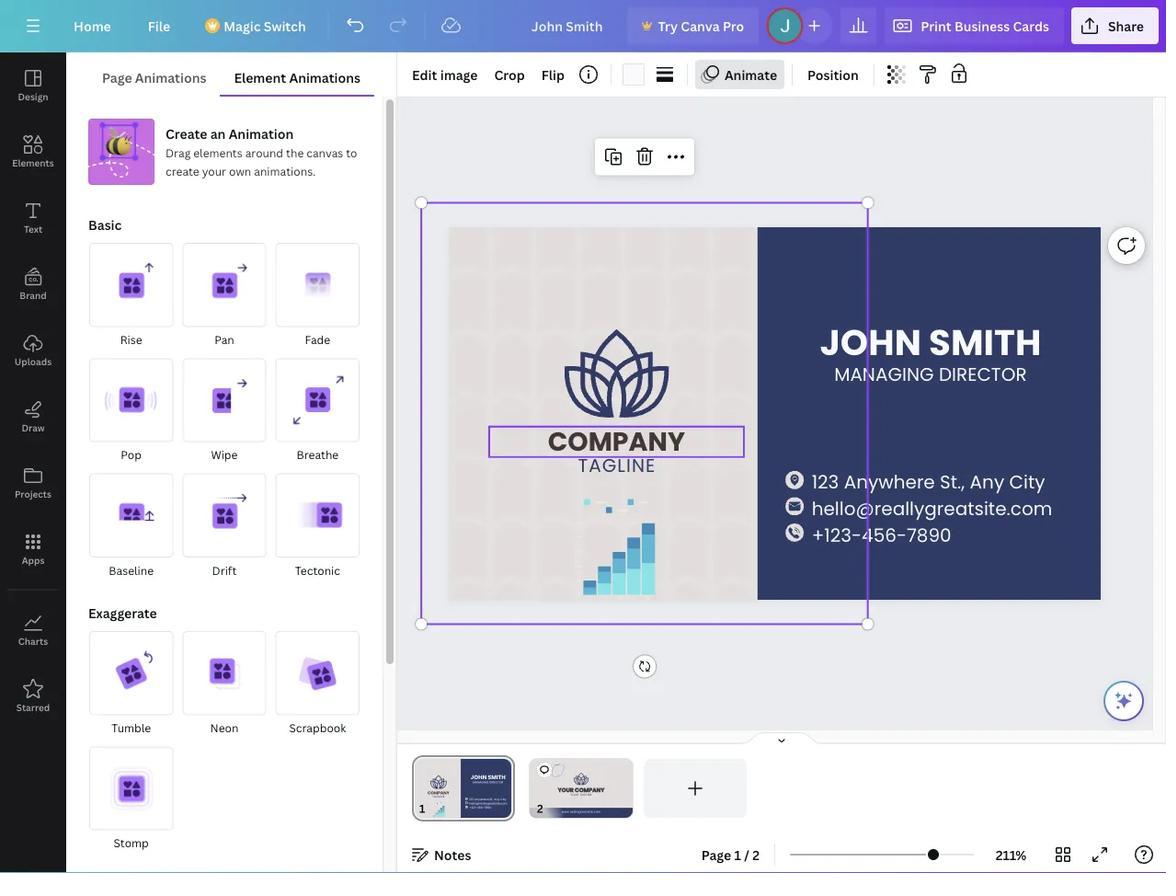 Task type: locate. For each thing, give the bounding box(es) containing it.
pop button
[[88, 357, 174, 465]]

animate button
[[696, 60, 785, 89]]

page animations
[[102, 69, 206, 86]]

basic
[[88, 216, 122, 233]]

draw
[[22, 421, 45, 434]]

scrapbook image
[[276, 631, 360, 715]]

brand button
[[0, 251, 66, 317]]

211%
[[996, 846, 1027, 863]]

print business cards
[[921, 17, 1050, 35]]

animations for element animations
[[289, 69, 361, 86]]

john smith managing director
[[820, 318, 1042, 387]]

company tagline
[[548, 423, 685, 478]]

business
[[955, 17, 1010, 35]]

file button
[[133, 7, 185, 44]]

page inside "button"
[[702, 846, 732, 863]]

your
[[202, 163, 226, 178]]

element animations
[[234, 69, 361, 86]]

1 vertical spatial tagline
[[580, 793, 592, 797]]

1 vertical spatial page
[[702, 846, 732, 863]]

drift button
[[182, 473, 267, 581]]

your company your company your tagline
[[558, 786, 605, 797]]

pop
[[121, 447, 142, 462]]

smith
[[929, 318, 1042, 368]]

2
[[753, 846, 760, 863]]

page left 1
[[702, 846, 732, 863]]

home link
[[59, 7, 126, 44]]

text
[[24, 223, 42, 235]]

1 horizontal spatial page
[[702, 846, 732, 863]]

1 horizontal spatial animations
[[289, 69, 361, 86]]

try
[[658, 17, 678, 35]]

#fafaff image
[[623, 63, 645, 86]]

wipe button
[[182, 357, 267, 465]]

cards
[[1013, 17, 1050, 35]]

page 1 / 2
[[702, 846, 760, 863]]

hide pages image
[[738, 731, 826, 746]]

stomp button
[[88, 746, 174, 853]]

create an animation drag elements around the canvas to create your own animations.
[[166, 125, 357, 178]]

123 anywhere st., any city hello@reallygreatsite.com +123-456-7890
[[812, 469, 1053, 548]]

share button
[[1072, 7, 1159, 44]]

position button
[[800, 60, 866, 89]]

0 horizontal spatial animations
[[135, 69, 206, 86]]

animations
[[135, 69, 206, 86], [289, 69, 361, 86]]

1 animations from the left
[[135, 69, 206, 86]]

1
[[735, 846, 741, 863]]

charts button
[[0, 597, 66, 663]]

+123-
[[812, 523, 862, 548]]

pop image
[[89, 358, 173, 442]]

rise image
[[89, 243, 173, 327]]

try canva pro
[[658, 17, 745, 35]]

around
[[245, 145, 283, 160]]

neon button
[[182, 630, 267, 738]]

scrapbook button
[[275, 630, 361, 738]]

0 vertical spatial page
[[102, 69, 132, 86]]

position
[[808, 66, 859, 83]]

Page title text field
[[433, 800, 441, 818]]

flip button
[[534, 60, 572, 89]]

create
[[166, 163, 199, 178]]

211% button
[[982, 840, 1042, 869]]

own
[[229, 163, 251, 178]]

magic switch
[[224, 17, 306, 35]]

animation
[[229, 125, 294, 142]]

tumble button
[[88, 630, 174, 738]]

0 vertical spatial tagline
[[578, 453, 656, 478]]

tagline
[[578, 453, 656, 478], [580, 793, 592, 797]]

0 horizontal spatial page
[[102, 69, 132, 86]]

animations inside page animations button
[[135, 69, 206, 86]]

notes button
[[405, 840, 479, 869]]

page animations button
[[88, 60, 220, 95]]

animations inside element animations button
[[289, 69, 361, 86]]

share
[[1109, 17, 1145, 35]]

stomp image
[[89, 746, 173, 830]]

tumble
[[111, 720, 151, 735]]

design
[[18, 90, 48, 103]]

rise
[[120, 332, 142, 347]]

anywhere
[[844, 469, 935, 494]]

wipe image
[[182, 358, 267, 442]]

animations down file dropdown button
[[135, 69, 206, 86]]

tagline inside company tagline
[[578, 453, 656, 478]]

exaggerate
[[88, 604, 157, 621]]

tectonic
[[295, 563, 340, 578]]

animations right element on the left top
[[289, 69, 361, 86]]

create
[[166, 125, 207, 142]]

tectonic button
[[275, 473, 361, 581]]

magic
[[224, 17, 261, 35]]

page down 'home' at left top
[[102, 69, 132, 86]]

switch
[[264, 17, 306, 35]]

apps button
[[0, 516, 66, 582]]

company
[[548, 423, 685, 459], [575, 786, 605, 794], [575, 786, 605, 794]]

draw button
[[0, 384, 66, 450]]

baseline button
[[88, 473, 174, 581]]

page inside button
[[102, 69, 132, 86]]

page for page animations
[[102, 69, 132, 86]]

2 animations from the left
[[289, 69, 361, 86]]

canva
[[681, 17, 720, 35]]

element
[[234, 69, 286, 86]]

crop button
[[487, 60, 532, 89]]

to
[[346, 145, 357, 160]]

side panel tab list
[[0, 52, 66, 730]]



Task type: vqa. For each thing, say whether or not it's contained in the screenshot.
Pride Presentations link
no



Task type: describe. For each thing, give the bounding box(es) containing it.
123
[[812, 469, 839, 494]]

neon image
[[182, 631, 267, 715]]

canva assistant image
[[1113, 690, 1135, 712]]

tagline inside your company your company your tagline
[[580, 793, 592, 797]]

apps
[[22, 554, 45, 566]]

any
[[970, 469, 1005, 494]]

brand
[[20, 289, 47, 301]]

design button
[[0, 52, 66, 119]]

notes
[[434, 846, 471, 863]]

st.,
[[940, 469, 965, 494]]

edit
[[412, 66, 437, 83]]

projects button
[[0, 450, 66, 516]]

image
[[440, 66, 478, 83]]

/
[[745, 846, 750, 863]]

edit image button
[[405, 60, 485, 89]]

7890
[[907, 523, 952, 548]]

wipe
[[211, 447, 238, 462]]

breathe
[[297, 447, 339, 462]]

neon
[[210, 720, 239, 735]]

director
[[939, 362, 1027, 387]]

an
[[210, 125, 226, 142]]

the
[[286, 145, 304, 160]]

uploads
[[15, 355, 52, 368]]

Design title text field
[[517, 7, 620, 44]]

page 1 image
[[412, 759, 515, 818]]

uploads button
[[0, 317, 66, 384]]

file
[[148, 17, 170, 35]]

element animations button
[[220, 60, 374, 95]]

animate
[[725, 66, 777, 83]]

tumble image
[[89, 631, 173, 715]]

baseline image
[[89, 474, 173, 558]]

scrapbook
[[289, 720, 346, 735]]

main menu bar
[[0, 0, 1167, 52]]

stomp
[[114, 836, 149, 851]]

breathe button
[[275, 357, 361, 465]]

fade image
[[276, 243, 360, 327]]

home
[[74, 17, 111, 35]]

breathe image
[[276, 358, 360, 442]]

john
[[820, 318, 922, 368]]

text button
[[0, 185, 66, 251]]

#fafaff image
[[623, 63, 645, 86]]

canvas
[[307, 145, 343, 160]]

starred button
[[0, 663, 66, 730]]

drag
[[166, 145, 191, 160]]

www.reallygreatsite.com
[[562, 810, 601, 814]]

projects
[[15, 488, 52, 500]]

charts
[[18, 635, 48, 647]]

try canva pro button
[[627, 7, 759, 44]]

rise button
[[88, 242, 174, 350]]

animations.
[[254, 163, 316, 178]]

city
[[1010, 469, 1046, 494]]

baseline
[[109, 563, 154, 578]]

pan image
[[182, 243, 267, 327]]

page for page 1 / 2
[[702, 846, 732, 863]]

pan button
[[182, 242, 267, 350]]

page 1 / 2 button
[[694, 840, 767, 869]]

fade
[[305, 332, 330, 347]]

hello@reallygreatsite.com
[[812, 496, 1053, 522]]

print business cards button
[[884, 7, 1064, 44]]

tectonic image
[[276, 474, 360, 558]]

magic switch button
[[192, 7, 321, 44]]

elements button
[[0, 119, 66, 185]]

pro
[[723, 17, 745, 35]]

crop
[[494, 66, 525, 83]]

456-
[[862, 523, 907, 548]]

edit image
[[412, 66, 478, 83]]

drift image
[[182, 474, 267, 558]]

animations for page animations
[[135, 69, 206, 86]]

print
[[921, 17, 952, 35]]

elements
[[193, 145, 243, 160]]

fade button
[[275, 242, 361, 350]]



